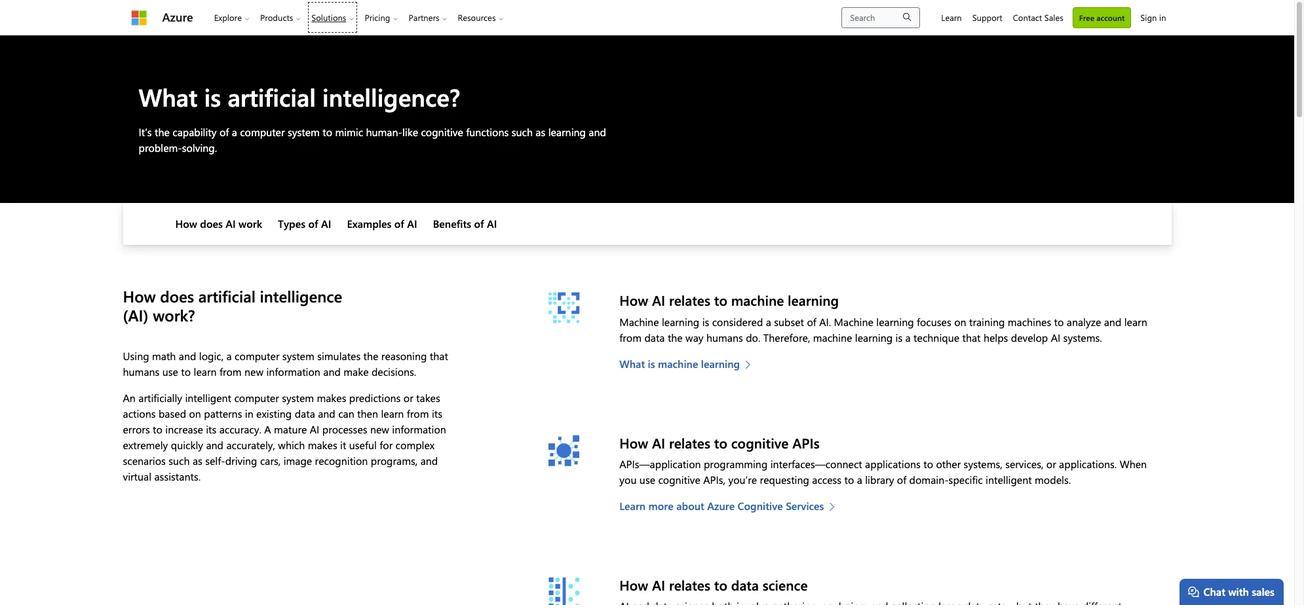 Task type: describe. For each thing, give the bounding box(es) containing it.
systems.
[[1064, 331, 1102, 345]]

using math and logic, a computer system simulates the reasoning that humans use to learn from new information and make decisions.
[[123, 349, 448, 379]]

access
[[812, 473, 842, 487]]

how for how does artificial intelligence (ai) work?
[[123, 286, 156, 307]]

computer inside an artificially intelligent computer system makes predictions or takes actions based on patterns in existing data and can then learn from its errors to increase its accuracy. a mature ai processes new information extremely quickly and accurately, which makes it useful for complex scenarios such as self-driving cars, image recognition programs, and virtual assistants.
[[234, 391, 279, 405]]

learn inside how ai relates to machine learning machine learning is considered a subset of ai. machine learning focuses on training machines to analyze and learn from data the way humans do. therefore, machine learning is a technique that helps develop ai systems.
[[1125, 315, 1148, 329]]

training
[[970, 315, 1005, 329]]

new inside an artificially intelligent computer system makes predictions or takes actions based on patterns in existing data and can then learn from its errors to increase its accuracy. a mature ai processes new information extremely quickly and accurately, which makes it useful for complex scenarios such as self-driving cars, image recognition programs, and virtual assistants.
[[370, 423, 389, 437]]

that inside how ai relates to machine learning machine learning is considered a subset of ai. machine learning focuses on training machines to analyze and learn from data the way humans do. therefore, machine learning is a technique that helps develop ai systems.
[[963, 331, 981, 345]]

and inside how ai relates to machine learning machine learning is considered a subset of ai. machine learning focuses on training machines to analyze and learn from data the way humans do. therefore, machine learning is a technique that helps develop ai systems.
[[1104, 315, 1122, 329]]

free
[[1080, 12, 1095, 23]]

of inside how ai relates to cognitive apis apis—application programming interfaces—connect applications to other systems, services, or applications. when you use cognitive apis, you're requesting access to a library of domain-specific intelligent models.
[[897, 473, 907, 487]]

for
[[380, 439, 393, 452]]

from inside how ai relates to machine learning machine learning is considered a subset of ai. machine learning focuses on training machines to analyze and learn from data the way humans do. therefore, machine learning is a technique that helps develop ai systems.
[[620, 331, 642, 345]]

examples
[[347, 217, 392, 231]]

ai inside an artificially intelligent computer system makes predictions or takes actions based on patterns in existing data and can then learn from its errors to increase its accuracy. a mature ai processes new information extremely quickly and accurately, which makes it useful for complex scenarios such as self-driving cars, image recognition programs, and virtual assistants.
[[310, 423, 319, 437]]

sales
[[1045, 12, 1064, 23]]

what is artificial intelligence?
[[139, 81, 460, 113]]

contact
[[1013, 12, 1042, 23]]

it's the capability of a computer system to mimic human-like cognitive functions such as learning and problem-solving.
[[139, 125, 606, 155]]

products button
[[255, 0, 306, 35]]

ai inside how ai relates to cognitive apis apis—application programming interfaces—connect applications to other systems, services, or applications. when you use cognitive apis, you're requesting access to a library of domain-specific intelligent models.
[[652, 434, 665, 452]]

based
[[159, 407, 186, 421]]

and inside it's the capability of a computer system to mimic human-like cognitive functions such as learning and problem-solving.
[[589, 125, 606, 139]]

on inside an artificially intelligent computer system makes predictions or takes actions based on patterns in existing data and can then learn from its errors to increase its accuracy. a mature ai processes new information extremely quickly and accurately, which makes it useful for complex scenarios such as self-driving cars, image recognition programs, and virtual assistants.
[[189, 407, 201, 421]]

domain-
[[910, 473, 949, 487]]

explore
[[214, 12, 242, 23]]

analyze
[[1067, 315, 1101, 329]]

quickly
[[171, 439, 203, 452]]

artificial for is
[[228, 81, 316, 113]]

learn inside an artificially intelligent computer system makes predictions or takes actions based on patterns in existing data and can then learn from its errors to increase its accuracy. a mature ai processes new information extremely quickly and accurately, which makes it useful for complex scenarios such as self-driving cars, image recognition programs, and virtual assistants.
[[381, 407, 404, 421]]

such inside it's the capability of a computer system to mimic human-like cognitive functions such as learning and problem-solving.
[[512, 125, 533, 139]]

resources button
[[453, 0, 509, 35]]

applications.
[[1059, 457, 1117, 471]]

artificially
[[138, 391, 182, 405]]

learn more about azure cognitive services
[[620, 499, 824, 513]]

develop
[[1011, 331, 1048, 345]]

from inside 'using math and logic, a computer system simulates the reasoning that humans use to learn from new information and make decisions.'
[[220, 365, 242, 379]]

1 vertical spatial azure
[[707, 499, 735, 513]]

solving.
[[182, 141, 217, 155]]

what is machine learning
[[620, 357, 740, 371]]

that inside 'using math and logic, a computer system simulates the reasoning that humans use to learn from new information and make decisions.'
[[430, 349, 448, 363]]

how for how does ai work
[[175, 217, 197, 231]]

machines
[[1008, 315, 1052, 329]]

(ai)
[[123, 305, 149, 326]]

simulates
[[317, 349, 361, 363]]

virtual
[[123, 470, 151, 484]]

examples of ai
[[347, 217, 417, 231]]

humans inside how ai relates to machine learning machine learning is considered a subset of ai. machine learning focuses on training machines to analyze and learn from data the way humans do. therefore, machine learning is a technique that helps develop ai systems.
[[707, 331, 743, 345]]

technique
[[914, 331, 960, 345]]

sign in link
[[1136, 0, 1172, 35]]

2 vertical spatial cognitive
[[658, 473, 701, 487]]

the inside it's the capability of a computer system to mimic human-like cognitive functions such as learning and problem-solving.
[[155, 125, 170, 139]]

useful
[[349, 439, 377, 452]]

new inside 'using math and logic, a computer system simulates the reasoning that humans use to learn from new information and make decisions.'
[[245, 365, 264, 379]]

how for how ai relates to machine learning machine learning is considered a subset of ai. machine learning focuses on training machines to analyze and learn from data the way humans do. therefore, machine learning is a technique that helps develop ai systems.
[[620, 291, 648, 310]]

functions
[[466, 125, 509, 139]]

artificial for does
[[198, 286, 256, 307]]

to right access
[[845, 473, 854, 487]]

how for how ai relates to data science
[[620, 576, 648, 594]]

support link
[[967, 0, 1008, 35]]

how ai relates to cognitive apis apis—application programming interfaces—connect applications to other systems, services, or applications. when you use cognitive apis, you're requesting access to a library of domain-specific intelligent models.
[[620, 434, 1147, 487]]

a left the subset
[[766, 315, 771, 329]]

system for to
[[288, 125, 320, 139]]

mimic
[[335, 125, 363, 139]]

sales
[[1252, 585, 1275, 599]]

a inside 'using math and logic, a computer system simulates the reasoning that humans use to learn from new information and make decisions.'
[[227, 349, 232, 363]]

apis
[[793, 434, 820, 452]]

relates for cognitive
[[669, 434, 711, 452]]

an artificially intelligent computer system makes predictions or takes actions based on patterns in existing data and can then learn from its errors to increase its accuracy. a mature ai processes new information extremely quickly and accurately, which makes it useful for complex scenarios such as self-driving cars, image recognition programs, and virtual assistants.
[[123, 391, 446, 484]]

increase
[[165, 423, 203, 437]]

reasoning
[[381, 349, 427, 363]]

logic,
[[199, 349, 224, 363]]

of inside how ai relates to machine learning machine learning is considered a subset of ai. machine learning focuses on training machines to analyze and learn from data the way humans do. therefore, machine learning is a technique that helps develop ai systems.
[[807, 315, 817, 329]]

explore button
[[209, 0, 255, 35]]

free account link
[[1073, 7, 1132, 28]]

benefits
[[433, 217, 471, 231]]

what for what is machine learning
[[620, 357, 645, 371]]

1 horizontal spatial its
[[432, 407, 442, 421]]

types
[[278, 217, 306, 231]]

use inside how ai relates to cognitive apis apis—application programming interfaces—connect applications to other systems, services, or applications. when you use cognitive apis, you're requesting access to a library of domain-specific intelligent models.
[[640, 473, 656, 487]]

Global search field
[[842, 7, 921, 28]]

types of ai
[[278, 217, 331, 231]]

contact sales
[[1013, 12, 1064, 23]]

0 vertical spatial makes
[[317, 391, 346, 405]]

actions
[[123, 407, 156, 421]]

applications
[[865, 457, 921, 471]]

an
[[123, 391, 136, 405]]

2 horizontal spatial cognitive
[[731, 434, 789, 452]]

using
[[123, 349, 149, 363]]

how ai relates to data science
[[620, 576, 808, 594]]

1 horizontal spatial in
[[1160, 12, 1167, 23]]

to inside an artificially intelligent computer system makes predictions or takes actions based on patterns in existing data and can then learn from its errors to increase its accuracy. a mature ai processes new information extremely quickly and accurately, which makes it useful for complex scenarios such as self-driving cars, image recognition programs, and virtual assistants.
[[153, 423, 163, 437]]

subset
[[774, 315, 804, 329]]

how does ai work link
[[175, 217, 262, 231]]

predictions
[[349, 391, 401, 405]]

data inside how ai relates to machine learning machine learning is considered a subset of ai. machine learning focuses on training machines to analyze and learn from data the way humans do. therefore, machine learning is a technique that helps develop ai systems.
[[645, 331, 665, 345]]

intelligent inside an artificially intelligent computer system makes predictions or takes actions based on patterns in existing data and can then learn from its errors to increase its accuracy. a mature ai processes new information extremely quickly and accurately, which makes it useful for complex scenarios such as self-driving cars, image recognition programs, and virtual assistants.
[[185, 391, 231, 405]]

a inside how ai relates to cognitive apis apis—application programming interfaces—connect applications to other systems, services, or applications. when you use cognitive apis, you're requesting access to a library of domain-specific intelligent models.
[[857, 473, 863, 487]]

1 vertical spatial makes
[[308, 439, 337, 452]]

azure link
[[162, 9, 193, 26]]

relates for machine
[[669, 291, 711, 310]]

learn link
[[936, 0, 967, 35]]

the inside how ai relates to machine learning machine learning is considered a subset of ai. machine learning focuses on training machines to analyze and learn from data the way humans do. therefore, machine learning is a technique that helps develop ai systems.
[[668, 331, 683, 345]]

accurately,
[[226, 439, 275, 452]]

intelligent inside how ai relates to cognitive apis apis—application programming interfaces—connect applications to other systems, services, or applications. when you use cognitive apis, you're requesting access to a library of domain-specific intelligent models.
[[986, 473, 1032, 487]]

as inside an artificially intelligent computer system makes predictions or takes actions based on patterns in existing data and can then learn from its errors to increase its accuracy. a mature ai processes new information extremely quickly and accurately, which makes it useful for complex scenarios such as self-driving cars, image recognition programs, and virtual assistants.
[[193, 454, 202, 468]]

or inside how ai relates to cognitive apis apis—application programming interfaces—connect applications to other systems, services, or applications. when you use cognitive apis, you're requesting access to a library of domain-specific intelligent models.
[[1047, 457, 1057, 471]]

system inside an artificially intelligent computer system makes predictions or takes actions based on patterns in existing data and can then learn from its errors to increase its accuracy. a mature ai processes new information extremely quickly and accurately, which makes it useful for complex scenarios such as self-driving cars, image recognition programs, and virtual assistants.
[[282, 391, 314, 405]]

mature
[[274, 423, 307, 437]]

use inside 'using math and logic, a computer system simulates the reasoning that humans use to learn from new information and make decisions.'
[[162, 365, 178, 379]]

which
[[278, 439, 305, 452]]

complex
[[396, 439, 435, 452]]

math
[[152, 349, 176, 363]]

1 horizontal spatial machine
[[731, 291, 784, 310]]

1 vertical spatial its
[[206, 423, 217, 437]]

or inside an artificially intelligent computer system makes predictions or takes actions based on patterns in existing data and can then learn from its errors to increase its accuracy. a mature ai processes new information extremely quickly and accurately, which makes it useful for complex scenarios such as self-driving cars, image recognition programs, and virtual assistants.
[[404, 391, 413, 405]]

extremely
[[123, 439, 168, 452]]

driving
[[225, 454, 257, 468]]

processes
[[322, 423, 367, 437]]

how does artificial intelligence (ai) work?
[[123, 286, 342, 326]]

benefits of ai
[[433, 217, 497, 231]]

accuracy.
[[219, 423, 262, 437]]

when
[[1120, 457, 1147, 471]]

library
[[865, 473, 894, 487]]

cognitive
[[738, 499, 783, 513]]

cognitive inside it's the capability of a computer system to mimic human-like cognitive functions such as learning and problem-solving.
[[421, 125, 463, 139]]

capability
[[173, 125, 217, 139]]

partners
[[409, 12, 440, 23]]

ai.
[[820, 315, 831, 329]]

contact sales link
[[1008, 0, 1069, 35]]

how does ai work
[[175, 217, 262, 231]]

intelligence
[[260, 286, 342, 307]]

examples of ai link
[[347, 217, 417, 231]]

focuses
[[917, 315, 952, 329]]



Task type: locate. For each thing, give the bounding box(es) containing it.
its down the patterns
[[206, 423, 217, 437]]

science
[[763, 576, 808, 594]]

machine down way
[[658, 357, 698, 371]]

of
[[220, 125, 229, 139], [308, 217, 318, 231], [395, 217, 404, 231], [474, 217, 484, 231], [807, 315, 817, 329], [897, 473, 907, 487]]

such right functions
[[512, 125, 533, 139]]

0 horizontal spatial in
[[245, 407, 254, 421]]

system
[[288, 125, 320, 139], [282, 349, 314, 363], [282, 391, 314, 405]]

0 vertical spatial relates
[[669, 291, 711, 310]]

support
[[973, 12, 1003, 23]]

that right reasoning at left
[[430, 349, 448, 363]]

0 horizontal spatial information
[[266, 365, 321, 379]]

1 vertical spatial does
[[160, 286, 194, 307]]

with
[[1229, 585, 1249, 599]]

to
[[323, 125, 332, 139], [714, 291, 728, 310], [1054, 315, 1064, 329], [181, 365, 191, 379], [153, 423, 163, 437], [714, 434, 728, 452], [924, 457, 934, 471], [845, 473, 854, 487], [714, 576, 728, 594]]

helps
[[984, 331, 1008, 345]]

system left simulates
[[282, 349, 314, 363]]

1 horizontal spatial information
[[392, 423, 446, 437]]

0 vertical spatial the
[[155, 125, 170, 139]]

0 horizontal spatial new
[[245, 365, 264, 379]]

computer
[[240, 125, 285, 139], [235, 349, 280, 363], [234, 391, 279, 405]]

types of ai link
[[278, 217, 331, 231]]

does
[[200, 217, 223, 231], [160, 286, 194, 307]]

2 horizontal spatial the
[[668, 331, 683, 345]]

1 vertical spatial cognitive
[[731, 434, 789, 452]]

a left technique
[[906, 331, 911, 345]]

1 vertical spatial learn
[[620, 499, 646, 513]]

recognition
[[315, 454, 368, 468]]

that down training
[[963, 331, 981, 345]]

services,
[[1006, 457, 1044, 471]]

2 vertical spatial computer
[[234, 391, 279, 405]]

such up "assistants."
[[169, 454, 190, 468]]

computer down what is artificial intelligence?
[[240, 125, 285, 139]]

or
[[404, 391, 413, 405], [1047, 457, 1057, 471]]

in inside an artificially intelligent computer system makes predictions or takes actions based on patterns in existing data and can then learn from its errors to increase its accuracy. a mature ai processes new information extremely quickly and accurately, which makes it useful for complex scenarios such as self-driving cars, image recognition programs, and virtual assistants.
[[245, 407, 254, 421]]

1 horizontal spatial such
[[512, 125, 533, 139]]

computer up the existing
[[234, 391, 279, 405]]

learn left support link
[[942, 12, 962, 23]]

does for ai
[[200, 217, 223, 231]]

humans down considered
[[707, 331, 743, 345]]

1 vertical spatial such
[[169, 454, 190, 468]]

of down applications
[[897, 473, 907, 487]]

system inside 'using math and logic, a computer system simulates the reasoning that humans use to learn from new information and make decisions.'
[[282, 349, 314, 363]]

primary element
[[123, 0, 517, 35]]

0 horizontal spatial data
[[295, 407, 315, 421]]

to up domain-
[[924, 457, 934, 471]]

cognitive right like
[[421, 125, 463, 139]]

0 horizontal spatial machine
[[658, 357, 698, 371]]

0 vertical spatial that
[[963, 331, 981, 345]]

cars,
[[260, 454, 281, 468]]

2 horizontal spatial from
[[620, 331, 642, 345]]

considered
[[712, 315, 763, 329]]

0 horizontal spatial learn
[[620, 499, 646, 513]]

2 vertical spatial data
[[731, 576, 759, 594]]

interfaces—connect
[[771, 457, 863, 471]]

0 vertical spatial data
[[645, 331, 665, 345]]

on up increase
[[189, 407, 201, 421]]

0 vertical spatial in
[[1160, 12, 1167, 23]]

computer for of
[[240, 125, 285, 139]]

learn down logic,
[[194, 365, 217, 379]]

0 horizontal spatial what
[[139, 81, 198, 113]]

or up models.
[[1047, 457, 1057, 471]]

how inside how ai relates to machine learning machine learning is considered a subset of ai. machine learning focuses on training machines to analyze and learn from data the way humans do. therefore, machine learning is a technique that helps develop ai systems.
[[620, 291, 648, 310]]

more
[[649, 499, 674, 513]]

1 vertical spatial system
[[282, 349, 314, 363]]

like
[[402, 125, 418, 139]]

to up artificially
[[181, 365, 191, 379]]

scenarios
[[123, 454, 166, 468]]

sign in
[[1141, 12, 1167, 23]]

programs,
[[371, 454, 418, 468]]

1 horizontal spatial does
[[200, 217, 223, 231]]

from down takes
[[407, 407, 429, 421]]

information up the complex
[[392, 423, 446, 437]]

of right types
[[308, 217, 318, 231]]

intelligence?
[[323, 81, 460, 113]]

intelligent down services,
[[986, 473, 1032, 487]]

azure inside primary element
[[162, 9, 193, 25]]

learn inside 'using math and logic, a computer system simulates the reasoning that humans use to learn from new information and make decisions.'
[[194, 365, 217, 379]]

1 vertical spatial the
[[668, 331, 683, 345]]

ai
[[226, 217, 236, 231], [321, 217, 331, 231], [407, 217, 417, 231], [487, 217, 497, 231], [652, 291, 665, 310], [1051, 331, 1061, 345], [310, 423, 319, 437], [652, 434, 665, 452], [652, 576, 665, 594]]

1 horizontal spatial what
[[620, 357, 645, 371]]

use down math
[[162, 365, 178, 379]]

free account
[[1080, 12, 1125, 23]]

machine down ai.
[[813, 331, 852, 345]]

computer inside it's the capability of a computer system to mimic human-like cognitive functions such as learning and problem-solving.
[[240, 125, 285, 139]]

system down what is artificial intelligence?
[[288, 125, 320, 139]]

azure down apis,
[[707, 499, 735, 513]]

1 horizontal spatial learn
[[942, 12, 962, 23]]

0 horizontal spatial humans
[[123, 365, 160, 379]]

systems,
[[964, 457, 1003, 471]]

can
[[338, 407, 354, 421]]

azure
[[162, 9, 193, 25], [707, 499, 735, 513]]

azure left explore
[[162, 9, 193, 25]]

0 vertical spatial learn
[[1125, 315, 1148, 329]]

a inside it's the capability of a computer system to mimic human-like cognitive functions such as learning and problem-solving.
[[232, 125, 237, 139]]

0 horizontal spatial such
[[169, 454, 190, 468]]

cognitive up the programming
[[731, 434, 789, 452]]

1 vertical spatial or
[[1047, 457, 1057, 471]]

cognitive down apis—application
[[658, 473, 701, 487]]

1 vertical spatial in
[[245, 407, 254, 421]]

1 relates from the top
[[669, 291, 711, 310]]

from inside an artificially intelligent computer system makes predictions or takes actions based on patterns in existing data and can then learn from its errors to increase its accuracy. a mature ai processes new information extremely quickly and accurately, which makes it useful for complex scenarios such as self-driving cars, image recognition programs, and virtual assistants.
[[407, 407, 429, 421]]

0 vertical spatial learn
[[942, 12, 962, 23]]

makes left it
[[308, 439, 337, 452]]

sign
[[1141, 12, 1157, 23]]

system for simulates
[[282, 349, 314, 363]]

is
[[204, 81, 221, 113], [702, 315, 709, 329], [896, 331, 903, 345], [648, 357, 655, 371]]

chat with sales
[[1204, 585, 1275, 599]]

2 machine from the left
[[834, 315, 874, 329]]

data up what is machine learning
[[645, 331, 665, 345]]

from down logic,
[[220, 365, 242, 379]]

0 horizontal spatial intelligent
[[185, 391, 231, 405]]

learn down predictions
[[381, 407, 404, 421]]

such
[[512, 125, 533, 139], [169, 454, 190, 468]]

as right functions
[[536, 125, 546, 139]]

computer inside 'using math and logic, a computer system simulates the reasoning that humans use to learn from new information and make decisions.'
[[235, 349, 280, 363]]

as left self-
[[193, 454, 202, 468]]

a
[[264, 423, 271, 437]]

does inside how does artificial intelligence (ai) work?
[[160, 286, 194, 307]]

0 horizontal spatial or
[[404, 391, 413, 405]]

on right 'focuses'
[[955, 315, 967, 329]]

0 vertical spatial artificial
[[228, 81, 316, 113]]

how for how ai relates to cognitive apis apis—application programming interfaces—connect applications to other systems, services, or applications. when you use cognitive apis, you're requesting access to a library of domain-specific intelligent models.
[[620, 434, 648, 452]]

solutions button
[[306, 0, 359, 35]]

1 vertical spatial information
[[392, 423, 446, 437]]

of left ai.
[[807, 315, 817, 329]]

such inside an artificially intelligent computer system makes predictions or takes actions based on patterns in existing data and can then learn from its errors to increase its accuracy. a mature ai processes new information extremely quickly and accurately, which makes it useful for complex scenarios such as self-driving cars, image recognition programs, and virtual assistants.
[[169, 454, 190, 468]]

1 horizontal spatial or
[[1047, 457, 1057, 471]]

1 vertical spatial learn
[[194, 365, 217, 379]]

2 vertical spatial relates
[[669, 576, 711, 594]]

work
[[239, 217, 262, 231]]

from up what is machine learning
[[620, 331, 642, 345]]

account
[[1097, 12, 1125, 23]]

to inside 'using math and logic, a computer system simulates the reasoning that humans use to learn from new information and make decisions.'
[[181, 365, 191, 379]]

0 horizontal spatial the
[[155, 125, 170, 139]]

data left the "science"
[[731, 576, 759, 594]]

0 horizontal spatial cognitive
[[421, 125, 463, 139]]

computer right logic,
[[235, 349, 280, 363]]

0 vertical spatial such
[[512, 125, 533, 139]]

1 horizontal spatial the
[[364, 349, 379, 363]]

1 vertical spatial use
[[640, 473, 656, 487]]

human-
[[366, 125, 402, 139]]

learn for learn
[[942, 12, 962, 23]]

2 vertical spatial learn
[[381, 407, 404, 421]]

what for what is artificial intelligence?
[[139, 81, 198, 113]]

3 relates from the top
[[669, 576, 711, 594]]

2 vertical spatial machine
[[658, 357, 698, 371]]

intelligent up the patterns
[[185, 391, 231, 405]]

takes
[[416, 391, 440, 405]]

information inside 'using math and logic, a computer system simulates the reasoning that humans use to learn from new information and make decisions.'
[[266, 365, 321, 379]]

1 horizontal spatial azure
[[707, 499, 735, 513]]

to up extremely
[[153, 423, 163, 437]]

chat with sales button
[[1180, 579, 1284, 606]]

learn for learn more about azure cognitive services
[[620, 499, 646, 513]]

1 vertical spatial what
[[620, 357, 645, 371]]

new up for
[[370, 423, 389, 437]]

benefits of ai link
[[433, 217, 497, 231]]

1 horizontal spatial on
[[955, 315, 967, 329]]

specific
[[949, 473, 983, 487]]

new up the existing
[[245, 365, 264, 379]]

or left takes
[[404, 391, 413, 405]]

intelligent
[[185, 391, 231, 405], [986, 473, 1032, 487]]

how
[[175, 217, 197, 231], [123, 286, 156, 307], [620, 291, 648, 310], [620, 434, 648, 452], [620, 576, 648, 594]]

0 vertical spatial or
[[404, 391, 413, 405]]

apis—application
[[620, 457, 701, 471]]

2 horizontal spatial machine
[[813, 331, 852, 345]]

errors
[[123, 423, 150, 437]]

1 horizontal spatial use
[[640, 473, 656, 487]]

information
[[266, 365, 321, 379], [392, 423, 446, 437]]

0 vertical spatial does
[[200, 217, 223, 231]]

models.
[[1035, 473, 1071, 487]]

to up considered
[[714, 291, 728, 310]]

in up accuracy.
[[245, 407, 254, 421]]

0 vertical spatial information
[[266, 365, 321, 379]]

makes
[[317, 391, 346, 405], [308, 439, 337, 452]]

2 horizontal spatial data
[[731, 576, 759, 594]]

a right capability
[[232, 125, 237, 139]]

decisions.
[[372, 365, 416, 379]]

2 vertical spatial system
[[282, 391, 314, 405]]

machine right ai.
[[834, 315, 874, 329]]

1 horizontal spatial new
[[370, 423, 389, 437]]

of inside it's the capability of a computer system to mimic human-like cognitive functions such as learning and problem-solving.
[[220, 125, 229, 139]]

a right logic,
[[227, 349, 232, 363]]

to left the "science"
[[714, 576, 728, 594]]

makes up can in the left bottom of the page
[[317, 391, 346, 405]]

0 vertical spatial computer
[[240, 125, 285, 139]]

the inside 'using math and logic, a computer system simulates the reasoning that humans use to learn from new information and make decisions.'
[[364, 349, 379, 363]]

0 vertical spatial from
[[620, 331, 642, 345]]

system up the existing
[[282, 391, 314, 405]]

0 horizontal spatial use
[[162, 365, 178, 379]]

learn
[[1125, 315, 1148, 329], [194, 365, 217, 379], [381, 407, 404, 421]]

its down takes
[[432, 407, 442, 421]]

0 vertical spatial humans
[[707, 331, 743, 345]]

Search azure.com text field
[[842, 7, 921, 28]]

chat
[[1204, 585, 1226, 599]]

artificial inside how does artificial intelligence (ai) work?
[[198, 286, 256, 307]]

system inside it's the capability of a computer system to mimic human-like cognitive functions such as learning and problem-solving.
[[288, 125, 320, 139]]

learn down you
[[620, 499, 646, 513]]

0 vertical spatial system
[[288, 125, 320, 139]]

other
[[936, 457, 961, 471]]

humans down using
[[123, 365, 160, 379]]

does for artificial
[[160, 286, 194, 307]]

0 horizontal spatial azure
[[162, 9, 193, 25]]

relates for data
[[669, 576, 711, 594]]

relates inside how ai relates to machine learning machine learning is considered a subset of ai. machine learning focuses on training machines to analyze and learn from data the way humans do. therefore, machine learning is a technique that helps develop ai systems.
[[669, 291, 711, 310]]

a
[[232, 125, 237, 139], [766, 315, 771, 329], [906, 331, 911, 345], [227, 349, 232, 363], [857, 473, 863, 487]]

on inside how ai relates to machine learning machine learning is considered a subset of ai. machine learning focuses on training machines to analyze and learn from data the way humans do. therefore, machine learning is a technique that helps develop ai systems.
[[955, 315, 967, 329]]

information inside an artificially intelligent computer system makes predictions or takes actions based on patterns in existing data and can then learn from its errors to increase its accuracy. a mature ai processes new information extremely quickly and accurately, which makes it useful for complex scenarios such as self-driving cars, image recognition programs, and virtual assistants.
[[392, 423, 446, 437]]

in
[[1160, 12, 1167, 23], [245, 407, 254, 421]]

the left way
[[668, 331, 683, 345]]

2 vertical spatial from
[[407, 407, 429, 421]]

the up problem-
[[155, 125, 170, 139]]

to left analyze
[[1054, 315, 1064, 329]]

1 horizontal spatial that
[[963, 331, 981, 345]]

that
[[963, 331, 981, 345], [430, 349, 448, 363]]

use right you
[[640, 473, 656, 487]]

0 vertical spatial new
[[245, 365, 264, 379]]

what
[[139, 81, 198, 113], [620, 357, 645, 371]]

0 horizontal spatial does
[[160, 286, 194, 307]]

partners button
[[403, 0, 453, 35]]

0 horizontal spatial that
[[430, 349, 448, 363]]

1 horizontal spatial data
[[645, 331, 665, 345]]

as inside it's the capability of a computer system to mimic human-like cognitive functions such as learning and problem-solving.
[[536, 125, 546, 139]]

does right (ai)
[[160, 286, 194, 307]]

1 vertical spatial machine
[[813, 331, 852, 345]]

of right examples
[[395, 217, 404, 231]]

1 vertical spatial data
[[295, 407, 315, 421]]

2 vertical spatial the
[[364, 349, 379, 363]]

1 vertical spatial humans
[[123, 365, 160, 379]]

1 horizontal spatial as
[[536, 125, 546, 139]]

of right capability
[[220, 125, 229, 139]]

do.
[[746, 331, 761, 345]]

1 horizontal spatial cognitive
[[658, 473, 701, 487]]

data
[[645, 331, 665, 345], [295, 407, 315, 421], [731, 576, 759, 594]]

products
[[260, 12, 293, 23]]

1 vertical spatial that
[[430, 349, 448, 363]]

machine up considered
[[731, 291, 784, 310]]

problem-
[[139, 141, 182, 155]]

data inside an artificially intelligent computer system makes predictions or takes actions based on patterns in existing data and can then learn from its errors to increase its accuracy. a mature ai processes new information extremely quickly and accurately, which makes it useful for complex scenarios such as self-driving cars, image recognition programs, and virtual assistants.
[[295, 407, 315, 421]]

learning inside it's the capability of a computer system to mimic human-like cognitive functions such as learning and problem-solving.
[[548, 125, 586, 139]]

then
[[357, 407, 378, 421]]

the up make
[[364, 349, 379, 363]]

machine up what is machine learning
[[620, 315, 659, 329]]

about
[[677, 499, 705, 513]]

and
[[589, 125, 606, 139], [1104, 315, 1122, 329], [179, 349, 196, 363], [323, 365, 341, 379], [318, 407, 335, 421], [206, 439, 224, 452], [421, 454, 438, 468]]

how inside how does artificial intelligence (ai) work?
[[123, 286, 156, 307]]

1 vertical spatial as
[[193, 454, 202, 468]]

relates inside how ai relates to cognitive apis apis—application programming interfaces—connect applications to other systems, services, or applications. when you use cognitive apis, you're requesting access to a library of domain-specific intelligent models.
[[669, 434, 711, 452]]

0 vertical spatial as
[[536, 125, 546, 139]]

0 vertical spatial machine
[[731, 291, 784, 310]]

1 vertical spatial on
[[189, 407, 201, 421]]

new
[[245, 365, 264, 379], [370, 423, 389, 437]]

of right benefits
[[474, 217, 484, 231]]

0 vertical spatial its
[[432, 407, 442, 421]]

computer for logic,
[[235, 349, 280, 363]]

1 vertical spatial computer
[[235, 349, 280, 363]]

1 horizontal spatial intelligent
[[986, 473, 1032, 487]]

2 relates from the top
[[669, 434, 711, 452]]

does left work
[[200, 217, 223, 231]]

humans inside 'using math and logic, a computer system simulates the reasoning that humans use to learn from new information and make decisions.'
[[123, 365, 160, 379]]

it
[[340, 439, 346, 452]]

0 vertical spatial intelligent
[[185, 391, 231, 405]]

1 horizontal spatial machine
[[834, 315, 874, 329]]

1 vertical spatial artificial
[[198, 286, 256, 307]]

work?
[[153, 305, 195, 326]]

information up the existing
[[266, 365, 321, 379]]

make
[[344, 365, 369, 379]]

a left 'library'
[[857, 473, 863, 487]]

1 vertical spatial relates
[[669, 434, 711, 452]]

1 machine from the left
[[620, 315, 659, 329]]

how inside how ai relates to cognitive apis apis—application programming interfaces—connect applications to other systems, services, or applications. when you use cognitive apis, you're requesting access to a library of domain-specific intelligent models.
[[620, 434, 648, 452]]

1 horizontal spatial humans
[[707, 331, 743, 345]]

0 vertical spatial cognitive
[[421, 125, 463, 139]]

to inside it's the capability of a computer system to mimic human-like cognitive functions such as learning and problem-solving.
[[323, 125, 332, 139]]

data up mature
[[295, 407, 315, 421]]

to left mimic at the left of page
[[323, 125, 332, 139]]

0 vertical spatial azure
[[162, 9, 193, 25]]

0 horizontal spatial as
[[193, 454, 202, 468]]

1 horizontal spatial learn
[[381, 407, 404, 421]]

learn right analyze
[[1125, 315, 1148, 329]]

to up the programming
[[714, 434, 728, 452]]

in right sign
[[1160, 12, 1167, 23]]



Task type: vqa. For each thing, say whether or not it's contained in the screenshot.
the "humans" in the How Ai Relates To Machine Learning Machine Learning Is Considered A Subset Of Ai. Machine Learning Focuses On Training Machines To Analyze And Learn From Data The Way Humans Do. Therefore, Machine Learning Is A Technique That Helps Develop Ai Systems.
yes



